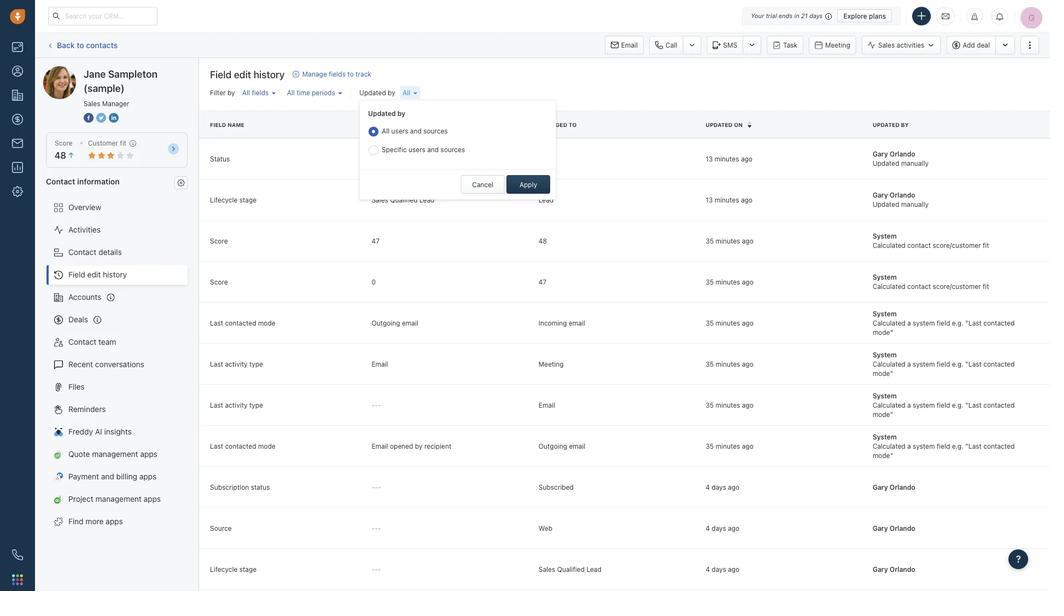 Task type: describe. For each thing, give the bounding box(es) containing it.
0 horizontal spatial outgoing email
[[372, 319, 419, 326]]

email opened by recipient
[[372, 442, 452, 450]]

1 horizontal spatial outgoing
[[539, 442, 568, 450]]

1 horizontal spatial lead
[[539, 196, 554, 203]]

overview
[[68, 203, 101, 212]]

freddy
[[68, 427, 93, 436]]

1 vertical spatial qualified
[[390, 196, 418, 203]]

specific users and sources
[[382, 146, 465, 154]]

lifecycle for ---
[[210, 565, 238, 573]]

--- for activity
[[372, 401, 381, 409]]

minutes for meeting
[[716, 360, 741, 368]]

1 vertical spatial outgoing email
[[539, 442, 586, 450]]

phone image
[[12, 549, 23, 560]]

last for email
[[210, 442, 223, 450]]

0 vertical spatial sales qualified lead
[[372, 196, 435, 203]]

freshworks switcher image
[[12, 574, 23, 585]]

insights
[[104, 427, 132, 436]]

lifecycle stage for sales qualified lead
[[210, 196, 257, 203]]

all fields
[[242, 89, 269, 96]]

apps right billing
[[139, 472, 157, 481]]

sampleton inside jane sampleton (sample)
[[108, 68, 158, 80]]

manage fields to track link
[[292, 69, 372, 79]]

35 minutes ago for 47
[[706, 278, 754, 285]]

recipient
[[425, 442, 452, 450]]

21
[[802, 12, 808, 19]]

activity for ---
[[225, 401, 248, 409]]

call
[[666, 41, 678, 49]]

1 horizontal spatial history
[[254, 68, 285, 80]]

1 horizontal spatial 47
[[539, 278, 547, 285]]

explore
[[844, 12, 868, 20]]

calculated for outgoing email
[[873, 442, 906, 450]]

1 vertical spatial updated by
[[368, 110, 406, 117]]

project
[[68, 495, 93, 504]]

mode" for email
[[873, 410, 894, 418]]

calculated for 47
[[873, 282, 906, 290]]

contact information
[[46, 177, 120, 186]]

customer fit
[[88, 139, 126, 147]]

freddy ai insights
[[68, 427, 132, 436]]

plans
[[870, 12, 887, 20]]

orlando for sales qualified lead
[[890, 565, 916, 573]]

"last for meeting
[[966, 360, 982, 368]]

name
[[228, 121, 245, 127]]

35 for incoming email
[[706, 319, 714, 326]]

add deal button
[[947, 36, 996, 54]]

activity for email
[[225, 360, 248, 368]]

0 horizontal spatial field edit history
[[68, 270, 127, 279]]

0 horizontal spatial meeting
[[539, 360, 564, 368]]

files
[[68, 382, 85, 391]]

explore plans
[[844, 12, 887, 20]]

4 days ago for subscribed
[[706, 483, 740, 491]]

system for email
[[873, 392, 897, 399]]

contact team
[[68, 337, 116, 346]]

apps for find more apps
[[106, 517, 123, 526]]

apply button
[[507, 175, 551, 194]]

contacted for meeting
[[984, 360, 1015, 368]]

a for incoming email
[[908, 319, 912, 326]]

gary for sales qualified lead
[[873, 565, 889, 573]]

sources for all users and sources
[[424, 127, 448, 135]]

system for email
[[913, 401, 936, 409]]

and for specific
[[428, 146, 439, 154]]

subscription
[[210, 483, 249, 491]]

track
[[356, 70, 372, 78]]

apps for project management apps
[[144, 495, 161, 504]]

system for meeting
[[913, 360, 936, 368]]

back to contacts
[[57, 40, 118, 49]]

ago for meeting
[[743, 360, 754, 368]]

a for email
[[908, 401, 912, 409]]

minutes for incoming email
[[716, 319, 741, 326]]

task
[[784, 41, 798, 49]]

35 for meeting
[[706, 360, 714, 368]]

trial
[[766, 12, 777, 19]]

1 vertical spatial field
[[210, 121, 226, 127]]

days for sales qualified lead
[[712, 565, 727, 573]]

1 vertical spatial sales qualified lead
[[539, 565, 602, 573]]

find more apps
[[68, 517, 123, 526]]

add
[[963, 41, 976, 49]]

billing
[[116, 472, 137, 481]]

0 vertical spatial field edit history
[[210, 68, 285, 80]]

find
[[68, 517, 84, 526]]

specific
[[382, 146, 407, 154]]

previous
[[372, 121, 401, 127]]

system for outgoing email
[[913, 442, 936, 450]]

more
[[86, 517, 104, 526]]

last contacted mode for email opened by recipient
[[210, 442, 276, 450]]

explore plans link
[[838, 9, 893, 22]]

1 orlando from the top
[[890, 150, 916, 158]]

lifecycle for sales qualified lead
[[210, 196, 238, 203]]

manager
[[102, 100, 129, 107]]

Search your CRM... text field
[[48, 7, 158, 25]]

quote
[[68, 450, 90, 459]]

gary orlando for web
[[873, 524, 916, 532]]

activities
[[68, 225, 101, 234]]

activities
[[897, 41, 925, 49]]

0 horizontal spatial outgoing
[[372, 319, 400, 326]]

on
[[735, 122, 743, 128]]

ends
[[779, 12, 793, 19]]

1 gary from the top
[[873, 150, 889, 158]]

sources for specific users and sources
[[441, 146, 465, 154]]

48 button
[[55, 150, 75, 161]]

35 minutes ago for email
[[706, 401, 754, 409]]

jane sampleton (sample) down contacts
[[65, 66, 155, 75]]

2 last from the top
[[210, 360, 223, 368]]

contact for contact information
[[46, 177, 75, 186]]

payment
[[68, 472, 99, 481]]

sms button
[[707, 36, 743, 54]]

0 vertical spatial 47
[[372, 237, 380, 244]]

changed
[[539, 121, 568, 127]]

last activity type for ---
[[210, 401, 263, 409]]

add deal
[[963, 41, 991, 49]]

mode" for outgoing email
[[873, 451, 894, 459]]

back
[[57, 40, 75, 49]]

4 days ago for sales qualified lead
[[706, 565, 740, 573]]

13 minutes ago for sales qualified lead
[[706, 196, 753, 203]]

orlando for subscribed
[[890, 483, 916, 491]]

contact details
[[68, 248, 122, 257]]

fit for 48
[[983, 241, 990, 249]]

days for web
[[712, 524, 727, 532]]

system for incoming email
[[873, 309, 897, 317]]

recent
[[68, 360, 93, 369]]

all fields link
[[240, 86, 279, 99]]

twitter circled image
[[96, 112, 106, 123]]

sales manager
[[84, 100, 129, 107]]

contact for contact details
[[68, 248, 96, 257]]

email for email opened by recipient
[[569, 442, 586, 450]]

source
[[210, 524, 232, 532]]

35 minutes ago for meeting
[[706, 360, 754, 368]]

apply
[[520, 181, 538, 188]]

3 --- from the top
[[372, 524, 381, 532]]

sms
[[724, 41, 738, 49]]

2 vertical spatial updated by
[[873, 121, 909, 127]]

sales activities
[[879, 41, 925, 49]]

0 vertical spatial edit
[[234, 68, 251, 80]]

payment and billing apps
[[68, 472, 157, 481]]

13 for qualified
[[706, 155, 713, 162]]

your trial ends in 21 days
[[752, 12, 823, 19]]

team
[[99, 337, 116, 346]]

accounts
[[68, 293, 101, 302]]

sales up facebook circled image
[[84, 100, 100, 107]]

incoming email
[[539, 319, 586, 326]]

previous value
[[372, 121, 421, 127]]

35 for email
[[706, 401, 714, 409]]

"last for outgoing email
[[966, 442, 982, 450]]

sales down web on the right bottom
[[539, 565, 556, 573]]

score/customer for 47
[[933, 282, 982, 290]]

0 horizontal spatial jane
[[65, 66, 82, 75]]

minutes for outgoing email
[[716, 442, 741, 450]]

fit for 47
[[983, 282, 990, 290]]

manually for sales qualified lead
[[902, 200, 929, 208]]

subscribed
[[539, 483, 574, 491]]

0 vertical spatial qualified
[[372, 155, 399, 162]]

status
[[210, 155, 230, 162]]

to for back
[[77, 40, 84, 49]]

facebook circled image
[[84, 112, 94, 123]]

all users and sources
[[382, 127, 448, 135]]

periods
[[312, 89, 335, 96]]

information
[[77, 177, 120, 186]]

35 for outgoing email
[[706, 442, 714, 450]]

contact for contact team
[[68, 337, 96, 346]]

field for email
[[937, 401, 951, 409]]

system for 47
[[873, 273, 897, 281]]

mode for outgoing email
[[258, 319, 276, 326]]

deal
[[978, 41, 991, 49]]



Task type: vqa. For each thing, say whether or not it's contained in the screenshot.


Task type: locate. For each thing, give the bounding box(es) containing it.
3 system calculated a system field e.g. "last contacted mode" from the top
[[873, 392, 1015, 418]]

2 stage from the top
[[240, 565, 257, 573]]

--- for status
[[372, 483, 381, 491]]

35 for 48
[[706, 237, 714, 244]]

system for incoming email
[[913, 319, 936, 326]]

ago for lead
[[742, 196, 753, 203]]

a
[[908, 319, 912, 326], [908, 360, 912, 368], [908, 401, 912, 409], [908, 442, 912, 450]]

13 minutes ago for qualified
[[706, 155, 753, 162]]

2 gary from the top
[[873, 191, 889, 199]]

field left "name"
[[210, 121, 226, 127]]

field up accounts
[[68, 270, 85, 279]]

opened
[[390, 442, 413, 450]]

fields right manage
[[329, 70, 346, 78]]

2 system from the top
[[873, 273, 897, 281]]

apps right more
[[106, 517, 123, 526]]

6 35 minutes ago from the top
[[706, 442, 754, 450]]

47 up the 0
[[372, 237, 380, 244]]

3 calculated from the top
[[873, 319, 906, 326]]

gary orlando for sales qualified lead
[[873, 565, 916, 573]]

1 system calculated contact score/customer fit from the top
[[873, 232, 990, 249]]

jane down back
[[65, 66, 82, 75]]

3 field from the top
[[937, 401, 951, 409]]

call link
[[650, 36, 683, 54]]

1 vertical spatial 13 minutes ago
[[706, 196, 753, 203]]

manually
[[902, 159, 929, 167], [902, 200, 929, 208]]

sampleton up manager
[[108, 68, 158, 80]]

sources down all users and sources at the left top of page
[[441, 146, 465, 154]]

1 vertical spatial field edit history
[[68, 270, 127, 279]]

1 vertical spatial sources
[[441, 146, 465, 154]]

all time periods button
[[284, 86, 345, 99]]

0 horizontal spatial lead
[[420, 196, 435, 203]]

2 field from the top
[[937, 360, 951, 368]]

0 vertical spatial fields
[[329, 70, 346, 78]]

all for all
[[403, 89, 411, 96]]

minutes for 48
[[716, 237, 741, 244]]

mode"
[[873, 328, 894, 336], [873, 369, 894, 377], [873, 410, 894, 418], [873, 451, 894, 459]]

4 gary from the top
[[873, 524, 889, 532]]

contact down the activities
[[68, 248, 96, 257]]

0 vertical spatial manually
[[902, 159, 929, 167]]

mode" for incoming email
[[873, 328, 894, 336]]

jane sampleton (sample) up manager
[[84, 68, 158, 94]]

3 "last from the top
[[966, 401, 982, 409]]

sampleton
[[84, 66, 122, 75], [108, 68, 158, 80]]

1 vertical spatial fit
[[983, 241, 990, 249]]

1 horizontal spatial fields
[[329, 70, 346, 78]]

calculated for 48
[[873, 241, 906, 249]]

cancel
[[472, 181, 494, 188]]

updated
[[360, 89, 386, 96], [368, 110, 396, 117], [873, 121, 900, 127], [706, 122, 733, 128], [873, 159, 900, 167], [873, 200, 900, 208]]

email
[[402, 319, 419, 326], [569, 319, 586, 326], [569, 442, 586, 450]]

1 4 from the top
[[706, 483, 710, 491]]

35 minutes ago
[[706, 237, 754, 244], [706, 278, 754, 285], [706, 319, 754, 326], [706, 360, 754, 368], [706, 401, 754, 409], [706, 442, 754, 450]]

5 gary from the top
[[873, 565, 889, 573]]

0 vertical spatial stage
[[240, 196, 257, 203]]

lifecycle stage down source
[[210, 565, 257, 573]]

--- for stage
[[372, 565, 381, 573]]

3 35 minutes ago from the top
[[706, 319, 754, 326]]

all link
[[400, 86, 421, 99]]

last for -
[[210, 401, 223, 409]]

4 for web
[[706, 524, 710, 532]]

2 a from the top
[[908, 360, 912, 368]]

1 lifecycle stage from the top
[[210, 196, 257, 203]]

5 system from the top
[[873, 392, 897, 399]]

meeting button
[[809, 36, 857, 54]]

edit
[[234, 68, 251, 80], [87, 270, 101, 279]]

field edit history up 'all fields'
[[210, 68, 285, 80]]

0 vertical spatial last activity type
[[210, 360, 263, 368]]

4 system from the top
[[873, 351, 897, 358]]

last activity type
[[210, 360, 263, 368], [210, 401, 263, 409]]

email image
[[942, 12, 950, 21]]

email for outgoing email
[[569, 319, 586, 326]]

orlando for web
[[890, 524, 916, 532]]

3 35 from the top
[[706, 319, 714, 326]]

lifecycle stage for ---
[[210, 565, 257, 573]]

cancel button
[[461, 175, 505, 194]]

contact for 47
[[908, 282, 932, 290]]

2 vertical spatial 4 days ago
[[706, 565, 740, 573]]

0 horizontal spatial history
[[103, 270, 127, 279]]

system calculated a system field e.g. "last contacted mode"
[[873, 309, 1015, 336], [873, 351, 1015, 377], [873, 392, 1015, 418], [873, 433, 1015, 459]]

2 gary orlando from the top
[[873, 524, 916, 532]]

all inside button
[[287, 89, 295, 96]]

1 horizontal spatial and
[[410, 127, 422, 135]]

manage fields to track
[[303, 70, 372, 78]]

4 35 from the top
[[706, 360, 714, 368]]

web
[[539, 524, 553, 532]]

0 horizontal spatial sales qualified lead
[[372, 196, 435, 203]]

3 mode" from the top
[[873, 410, 894, 418]]

6 calculated from the top
[[873, 442, 906, 450]]

gary for web
[[873, 524, 889, 532]]

0 vertical spatial mode
[[258, 319, 276, 326]]

e.g. for incoming email
[[953, 319, 964, 326]]

mng settings image
[[177, 179, 185, 187]]

0 vertical spatial meeting
[[826, 41, 851, 49]]

2 last activity type from the top
[[210, 401, 263, 409]]

filter
[[210, 89, 226, 96]]

system calculated a system field e.g. "last contacted mode" for incoming email
[[873, 309, 1015, 336]]

all left time
[[287, 89, 295, 96]]

all up specific
[[382, 127, 390, 135]]

project management apps
[[68, 495, 161, 504]]

0 vertical spatial 4
[[706, 483, 710, 491]]

1 vertical spatial 4
[[706, 524, 710, 532]]

1 35 minutes ago from the top
[[706, 237, 754, 244]]

outgoing email down the 0
[[372, 319, 419, 326]]

6 35 from the top
[[706, 442, 714, 450]]

users up specific
[[392, 127, 409, 135]]

1 stage from the top
[[240, 196, 257, 203]]

0 vertical spatial type
[[250, 360, 263, 368]]

0 horizontal spatial 48
[[55, 150, 66, 161]]

1 last activity type from the top
[[210, 360, 263, 368]]

updated on
[[706, 122, 743, 128]]

2 13 minutes ago from the top
[[706, 196, 753, 203]]

2 system from the top
[[913, 360, 936, 368]]

and left billing
[[101, 472, 114, 481]]

1 horizontal spatial to
[[348, 70, 354, 78]]

all for all time periods
[[287, 89, 295, 96]]

0 vertical spatial lifecycle
[[210, 196, 238, 203]]

1 vertical spatial meeting
[[539, 360, 564, 368]]

1 35 from the top
[[706, 237, 714, 244]]

1 e.g. from the top
[[953, 319, 964, 326]]

1 vertical spatial 48
[[539, 237, 547, 244]]

contact up recent
[[68, 337, 96, 346]]

gary
[[873, 150, 889, 158], [873, 191, 889, 199], [873, 483, 889, 491], [873, 524, 889, 532], [873, 565, 889, 573]]

email inside button
[[622, 41, 638, 49]]

task button
[[767, 36, 804, 54]]

ago for outgoing email
[[743, 442, 754, 450]]

1 vertical spatial last contacted mode
[[210, 442, 276, 450]]

conversations
[[95, 360, 144, 369]]

1 vertical spatial gary orlando updated manually
[[873, 191, 929, 208]]

management up payment and billing apps at left bottom
[[92, 450, 138, 459]]

all for all users and sources
[[382, 127, 390, 135]]

sales qualified lead down web on the right bottom
[[539, 565, 602, 573]]

1 vertical spatial 4 days ago
[[706, 524, 740, 532]]

and for all
[[410, 127, 422, 135]]

meeting down explore
[[826, 41, 851, 49]]

e.g.
[[953, 319, 964, 326], [953, 360, 964, 368], [953, 401, 964, 409], [953, 442, 964, 450]]

activity
[[225, 360, 248, 368], [225, 401, 248, 409]]

2 type from the top
[[250, 401, 263, 409]]

type for email
[[250, 360, 263, 368]]

1 horizontal spatial edit
[[234, 68, 251, 80]]

last
[[210, 319, 223, 326], [210, 360, 223, 368], [210, 401, 223, 409], [210, 442, 223, 450]]

1 --- from the top
[[372, 401, 381, 409]]

system
[[873, 232, 897, 240], [873, 273, 897, 281], [873, 309, 897, 317], [873, 351, 897, 358], [873, 392, 897, 399], [873, 433, 897, 440]]

4 a from the top
[[908, 442, 912, 450]]

1 vertical spatial 47
[[539, 278, 547, 285]]

4
[[706, 483, 710, 491], [706, 524, 710, 532], [706, 565, 710, 573]]

0 horizontal spatial and
[[101, 472, 114, 481]]

phone element
[[7, 544, 28, 566]]

4 field from the top
[[937, 442, 951, 450]]

0 vertical spatial activity
[[225, 360, 248, 368]]

2 35 minutes ago from the top
[[706, 278, 754, 285]]

1 gary orlando from the top
[[873, 483, 916, 491]]

2 13 from the top
[[706, 196, 713, 203]]

system for meeting
[[873, 351, 897, 358]]

days for subscribed
[[712, 483, 727, 491]]

back to contacts link
[[46, 37, 118, 54]]

1 vertical spatial mode
[[258, 442, 276, 450]]

minutes for email
[[716, 401, 741, 409]]

gary orlando updated manually for qualified
[[873, 150, 929, 167]]

4 system calculated a system field e.g. "last contacted mode" from the top
[[873, 433, 1015, 459]]

minutes for lead
[[715, 196, 740, 203]]

all up value
[[403, 89, 411, 96]]

4 system from the top
[[913, 442, 936, 450]]

lifecycle
[[210, 196, 238, 203], [210, 565, 238, 573]]

outgoing down the 0
[[372, 319, 400, 326]]

1 13 minutes ago from the top
[[706, 155, 753, 162]]

stage for ---
[[240, 565, 257, 573]]

in
[[795, 12, 800, 19]]

sales activities button
[[862, 36, 947, 54], [862, 36, 941, 54]]

1 vertical spatial to
[[348, 70, 354, 78]]

contact down "48" button
[[46, 177, 75, 186]]

lifecycle stage down the status at top
[[210, 196, 257, 203]]

1 horizontal spatial field edit history
[[210, 68, 285, 80]]

4 --- from the top
[[372, 565, 381, 573]]

linkedin circled image
[[109, 112, 119, 123]]

2 vertical spatial and
[[101, 472, 114, 481]]

qualified
[[372, 155, 399, 162], [390, 196, 418, 203], [557, 565, 585, 573]]

filter by
[[210, 89, 235, 96]]

incoming
[[539, 319, 567, 326]]

a for meeting
[[908, 360, 912, 368]]

0 horizontal spatial 47
[[372, 237, 380, 244]]

all time periods
[[287, 89, 335, 96]]

4 last from the top
[[210, 442, 223, 450]]

jane down contacts
[[84, 68, 106, 80]]

(sample) up manager
[[124, 66, 155, 75]]

1 score/customer from the top
[[933, 241, 982, 249]]

jane sampleton (sample)
[[65, 66, 155, 75], [84, 68, 158, 94]]

0 vertical spatial score
[[55, 139, 73, 147]]

2 score/customer from the top
[[933, 282, 982, 290]]

3 4 days ago from the top
[[706, 565, 740, 573]]

calculated for meeting
[[873, 360, 906, 368]]

0 vertical spatial field
[[210, 68, 232, 80]]

3 e.g. from the top
[[953, 401, 964, 409]]

sources up specific users and sources
[[424, 127, 448, 135]]

minutes
[[715, 155, 740, 162], [715, 196, 740, 203], [716, 237, 741, 244], [716, 278, 741, 285], [716, 319, 741, 326], [716, 360, 741, 368], [716, 401, 741, 409], [716, 442, 741, 450]]

1 vertical spatial last activity type
[[210, 401, 263, 409]]

1 vertical spatial and
[[428, 146, 439, 154]]

field for incoming email
[[937, 319, 951, 326]]

2 4 from the top
[[706, 524, 710, 532]]

ago for 47
[[743, 278, 754, 285]]

2 calculated from the top
[[873, 282, 906, 290]]

and down all users and sources at the left top of page
[[428, 146, 439, 154]]

1 horizontal spatial outgoing email
[[539, 442, 586, 450]]

calculated for incoming email
[[873, 319, 906, 326]]

sampleton down contacts
[[84, 66, 122, 75]]

13 for sales qualified lead
[[706, 196, 713, 203]]

contacted for email
[[984, 401, 1015, 409]]

recent conversations
[[68, 360, 144, 369]]

status
[[251, 483, 270, 491]]

3 system from the top
[[873, 309, 897, 317]]

and up specific users and sources
[[410, 127, 422, 135]]

4 35 minutes ago from the top
[[706, 360, 754, 368]]

4 "last from the top
[[966, 442, 982, 450]]

users down all users and sources at the left top of page
[[409, 146, 426, 154]]

sales qualified lead down specific
[[372, 196, 435, 203]]

5 calculated from the top
[[873, 401, 906, 409]]

0 vertical spatial outgoing
[[372, 319, 400, 326]]

score/customer for 48
[[933, 241, 982, 249]]

users for all
[[392, 127, 409, 135]]

sources
[[424, 127, 448, 135], [441, 146, 465, 154]]

1 vertical spatial gary orlando
[[873, 524, 916, 532]]

field name
[[210, 121, 245, 127]]

sales down specific
[[372, 196, 388, 203]]

0 vertical spatial sources
[[424, 127, 448, 135]]

47 up 'incoming'
[[539, 278, 547, 285]]

sales qualified lead
[[372, 196, 435, 203], [539, 565, 602, 573]]

fields right filter by
[[252, 89, 269, 96]]

contacts
[[86, 40, 118, 49]]

0
[[372, 278, 376, 285]]

field for meeting
[[937, 360, 951, 368]]

2 orlando from the top
[[890, 191, 916, 199]]

1 vertical spatial outgoing
[[539, 442, 568, 450]]

1 last contacted mode from the top
[[210, 319, 276, 326]]

1 contact from the top
[[908, 241, 932, 249]]

6 system from the top
[[873, 433, 897, 440]]

1 last from the top
[[210, 319, 223, 326]]

edit down contact details at the left of page
[[87, 270, 101, 279]]

users for specific
[[409, 146, 426, 154]]

details
[[99, 248, 122, 257]]

changed to
[[539, 121, 577, 127]]

system calculated a system field e.g. "last contacted mode" for meeting
[[873, 351, 1015, 377]]

3 system from the top
[[913, 401, 936, 409]]

4 calculated from the top
[[873, 360, 906, 368]]

0 vertical spatial (sample)
[[124, 66, 155, 75]]

deals
[[68, 315, 88, 324]]

5 35 minutes ago from the top
[[706, 401, 754, 409]]

lifecycle down the status at top
[[210, 196, 238, 203]]

outgoing email up subscribed
[[539, 442, 586, 450]]

1 mode from the top
[[258, 319, 276, 326]]

2 --- from the top
[[372, 483, 381, 491]]

2 contact from the top
[[908, 282, 932, 290]]

4 e.g. from the top
[[953, 442, 964, 450]]

lifecycle down source
[[210, 565, 238, 573]]

1 4 days ago from the top
[[706, 483, 740, 491]]

1 vertical spatial system calculated contact score/customer fit
[[873, 273, 990, 290]]

mode" for meeting
[[873, 369, 894, 377]]

mode for email opened by recipient
[[258, 442, 276, 450]]

e.g. for outgoing email
[[953, 442, 964, 450]]

2 lifecycle stage from the top
[[210, 565, 257, 573]]

contact
[[46, 177, 75, 186], [68, 248, 96, 257], [68, 337, 96, 346]]

customer
[[88, 139, 118, 147]]

2 system calculated contact score/customer fit from the top
[[873, 273, 990, 290]]

0 vertical spatial outgoing email
[[372, 319, 419, 326]]

3 a from the top
[[908, 401, 912, 409]]

1 horizontal spatial meeting
[[826, 41, 851, 49]]

field
[[210, 68, 232, 80], [210, 121, 226, 127], [68, 270, 85, 279]]

2 35 from the top
[[706, 278, 714, 285]]

fit
[[120, 139, 126, 147], [983, 241, 990, 249], [983, 282, 990, 290]]

35 minutes ago for incoming email
[[706, 319, 754, 326]]

history down details
[[103, 270, 127, 279]]

0 vertical spatial updated by
[[360, 89, 396, 96]]

0 vertical spatial management
[[92, 450, 138, 459]]

field up filter by
[[210, 68, 232, 80]]

last activity type for email
[[210, 360, 263, 368]]

to right changed
[[569, 121, 577, 127]]

2 vertical spatial field
[[68, 270, 85, 279]]

subscription status
[[210, 483, 270, 491]]

-
[[372, 401, 375, 409], [375, 401, 378, 409], [378, 401, 381, 409], [372, 483, 375, 491], [375, 483, 378, 491], [378, 483, 381, 491], [372, 524, 375, 532], [375, 524, 378, 532], [378, 524, 381, 532], [372, 565, 375, 573], [375, 565, 378, 573], [378, 565, 381, 573]]

0 vertical spatial gary orlando updated manually
[[873, 150, 929, 167]]

score for 0
[[210, 278, 228, 285]]

meeting inside button
[[826, 41, 851, 49]]

0 vertical spatial history
[[254, 68, 285, 80]]

users
[[392, 127, 409, 135], [409, 146, 426, 154]]

history
[[254, 68, 285, 80], [103, 270, 127, 279]]

0 vertical spatial 13
[[706, 155, 713, 162]]

4 orlando from the top
[[890, 524, 916, 532]]

"last for incoming email
[[966, 319, 982, 326]]

2 e.g. from the top
[[953, 360, 964, 368]]

1 vertical spatial contact
[[68, 248, 96, 257]]

apps for quote management apps
[[140, 450, 158, 459]]

jane inside jane sampleton (sample)
[[84, 68, 106, 80]]

edit up 'all fields'
[[234, 68, 251, 80]]

time
[[297, 89, 310, 96]]

contacted
[[225, 319, 256, 326], [984, 319, 1015, 326], [984, 360, 1015, 368], [984, 401, 1015, 409], [225, 442, 256, 450], [984, 442, 1015, 450]]

contact for 48
[[908, 241, 932, 249]]

1 13 from the top
[[706, 155, 713, 162]]

1 a from the top
[[908, 319, 912, 326]]

0 vertical spatial users
[[392, 127, 409, 135]]

2 system calculated a system field e.g. "last contacted mode" from the top
[[873, 351, 1015, 377]]

system
[[913, 319, 936, 326], [913, 360, 936, 368], [913, 401, 936, 409], [913, 442, 936, 450]]

1 vertical spatial stage
[[240, 565, 257, 573]]

1 system from the top
[[873, 232, 897, 240]]

apps up payment and billing apps at left bottom
[[140, 450, 158, 459]]

gary orlando updated manually for sales qualified lead
[[873, 191, 929, 208]]

1 vertical spatial manually
[[902, 200, 929, 208]]

contacted for incoming email
[[984, 319, 1015, 326]]

0 horizontal spatial edit
[[87, 270, 101, 279]]

2 gary orlando updated manually from the top
[[873, 191, 929, 208]]

system calculated a system field e.g. "last contacted mode" for email
[[873, 392, 1015, 418]]

1 horizontal spatial 48
[[539, 237, 547, 244]]

reminders
[[68, 405, 106, 414]]

management down payment and billing apps at left bottom
[[96, 495, 142, 504]]

gary for subscribed
[[873, 483, 889, 491]]

4 days ago for web
[[706, 524, 740, 532]]

0 vertical spatial 48
[[55, 150, 66, 161]]

to left the track
[[348, 70, 354, 78]]

2 mode" from the top
[[873, 369, 894, 377]]

1 vertical spatial contact
[[908, 282, 932, 290]]

1 vertical spatial type
[[250, 401, 263, 409]]

system calculated contact score/customer fit for 48
[[873, 232, 990, 249]]

all right filter by
[[242, 89, 250, 96]]

1 vertical spatial (sample)
[[84, 82, 125, 94]]

updated by
[[360, 89, 396, 96], [368, 110, 406, 117], [873, 121, 909, 127]]

2 horizontal spatial lead
[[587, 565, 602, 573]]

1 "last from the top
[[966, 319, 982, 326]]

by
[[388, 89, 396, 96], [228, 89, 235, 96], [398, 110, 406, 117], [902, 121, 909, 127], [415, 442, 423, 450]]

0 horizontal spatial to
[[77, 40, 84, 49]]

1 vertical spatial score
[[210, 237, 228, 244]]

ago for incoming email
[[743, 319, 754, 326]]

gary orlando for subscribed
[[873, 483, 916, 491]]

1 vertical spatial fields
[[252, 89, 269, 96]]

sales left activities
[[879, 41, 895, 49]]

3 4 from the top
[[706, 565, 710, 573]]

1 vertical spatial activity
[[225, 401, 248, 409]]

5 35 from the top
[[706, 401, 714, 409]]

2 "last from the top
[[966, 360, 982, 368]]

4 days ago
[[706, 483, 740, 491], [706, 524, 740, 532], [706, 565, 740, 573]]

2 vertical spatial gary orlando
[[873, 565, 916, 573]]

0 vertical spatial to
[[77, 40, 84, 49]]

1 vertical spatial edit
[[87, 270, 101, 279]]

2 vertical spatial qualified
[[557, 565, 585, 573]]

1 system calculated a system field e.g. "last contacted mode" from the top
[[873, 309, 1015, 336]]

field edit history down contact details at the left of page
[[68, 270, 127, 279]]

0 vertical spatial last contacted mode
[[210, 319, 276, 326]]

management for project
[[96, 495, 142, 504]]

meeting down 'incoming'
[[539, 360, 564, 368]]

1 activity from the top
[[225, 360, 248, 368]]

1 mode" from the top
[[873, 328, 894, 336]]

1 field from the top
[[937, 319, 951, 326]]

e.g. for email
[[953, 401, 964, 409]]

0 vertical spatial system calculated contact score/customer fit
[[873, 232, 990, 249]]

apps down payment and billing apps at left bottom
[[144, 495, 161, 504]]

email button
[[605, 36, 644, 54]]

quote management apps
[[68, 450, 158, 459]]

0 vertical spatial 13 minutes ago
[[706, 155, 753, 162]]

0 vertical spatial contact
[[46, 177, 75, 186]]

1 calculated from the top
[[873, 241, 906, 249]]

system for 48
[[873, 232, 897, 240]]

fields for all
[[252, 89, 269, 96]]

"last for email
[[966, 401, 982, 409]]

your
[[752, 12, 765, 19]]

2 manually from the top
[[902, 200, 929, 208]]

sales
[[879, 41, 895, 49], [84, 100, 100, 107], [372, 196, 388, 203], [539, 565, 556, 573]]

2 vertical spatial to
[[569, 121, 577, 127]]

history up all fields link
[[254, 68, 285, 80]]

1 gary orlando updated manually from the top
[[873, 150, 929, 167]]

call button
[[650, 36, 683, 54]]

manage
[[303, 70, 327, 78]]

0 vertical spatial and
[[410, 127, 422, 135]]

score for 47
[[210, 237, 228, 244]]

(sample) up sales manager
[[84, 82, 125, 94]]

5 orlando from the top
[[890, 565, 916, 573]]

to right back
[[77, 40, 84, 49]]

management for quote
[[92, 450, 138, 459]]

stage
[[240, 196, 257, 203], [240, 565, 257, 573]]

4 for subscribed
[[706, 483, 710, 491]]

ago for subscribed
[[728, 483, 740, 491]]

outgoing email
[[372, 319, 419, 326], [539, 442, 586, 450]]

1 manually from the top
[[902, 159, 929, 167]]

1 horizontal spatial sales qualified lead
[[539, 565, 602, 573]]

0 horizontal spatial fields
[[252, 89, 269, 96]]

ai
[[95, 427, 102, 436]]

2 horizontal spatial to
[[569, 121, 577, 127]]

0 vertical spatial fit
[[120, 139, 126, 147]]

2 lifecycle from the top
[[210, 565, 238, 573]]

1 lifecycle from the top
[[210, 196, 238, 203]]

2 vertical spatial fit
[[983, 282, 990, 290]]

2 mode from the top
[[258, 442, 276, 450]]

a for outgoing email
[[908, 442, 912, 450]]

0 vertical spatial score/customer
[[933, 241, 982, 249]]

48
[[55, 150, 66, 161], [539, 237, 547, 244]]

2 vertical spatial 4
[[706, 565, 710, 573]]

4 mode" from the top
[[873, 451, 894, 459]]

outgoing up subscribed
[[539, 442, 568, 450]]



